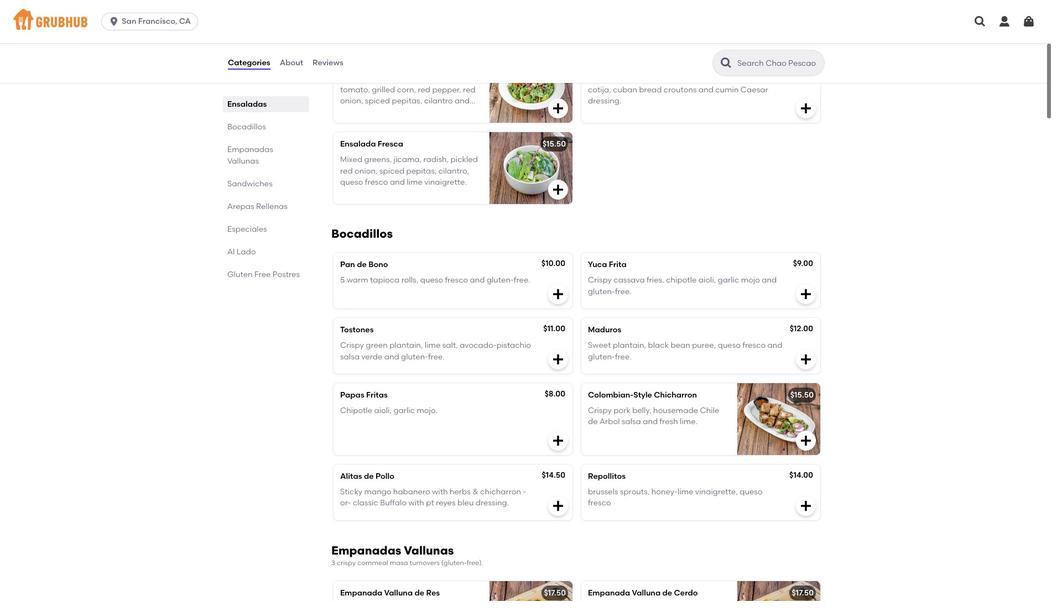 Task type: describe. For each thing, give the bounding box(es) containing it.
3
[[332, 559, 335, 567]]

plantain, inside sweet plantain, black bean puree, queso fresco and gluten-free.
[[613, 341, 647, 351]]

empanada valluna de cerdo image
[[738, 582, 821, 602]]

vinaigrette,
[[696, 488, 738, 497]]

chile
[[700, 406, 720, 416]]

categories button
[[227, 43, 271, 83]]

croutons
[[664, 85, 697, 94]]

style
[[634, 391, 653, 400]]

radish,
[[424, 155, 449, 165]]

$10.00
[[542, 259, 566, 268]]

arbol
[[600, 418, 620, 427]]

gluten free postres
[[227, 270, 300, 280]]

black for bean
[[648, 341, 669, 351]]

plantain, inside crispy green plantain, lime salt, avocado-pistachio salsa verde and gluten-free.
[[390, 341, 423, 351]]

&
[[473, 488, 479, 497]]

svg image for crispy cassava fries, chipotle aioli, garlic mojo and gluten-free.
[[800, 288, 813, 301]]

$14.50
[[542, 471, 566, 480]]

san francisco, ca
[[122, 17, 191, 26]]

crispy
[[337, 559, 356, 567]]

onion, for grilled romaine, garlic shrimp, pickled red onion, cotija, cuban bread croutons and cumin caesar dressing.
[[746, 74, 769, 83]]

brussels
[[588, 488, 619, 497]]

fresh
[[660, 418, 678, 427]]

cumin
[[716, 85, 739, 94]]

warm
[[347, 276, 368, 285]]

gluten- inside crispy cassava fries, chipotle aioli, garlic mojo and gluten-free.
[[588, 287, 615, 296]]

-
[[523, 488, 527, 497]]

avocado,
[[372, 74, 407, 83]]

fries,
[[647, 276, 665, 285]]

svg image for 5 warm tapioca rolls, queso fresco and gluten-free.
[[552, 288, 565, 301]]

spiced inside quinoa, avocado, black bean, tomato, grilled corn, red pepper, red onion, spiced pepitas, cilantro and smokey honey-lime dressing.
[[365, 96, 390, 106]]

svg image for brussels sprouts, honey-lime vinaigrette, queso fresco
[[800, 500, 813, 513]]

repollitos
[[588, 472, 626, 481]]

garlic for $20.00
[[650, 74, 672, 83]]

red right corn,
[[418, 85, 431, 94]]

pickled for radish,
[[451, 155, 478, 165]]

cerdo
[[674, 589, 698, 598]]

cornmeal
[[358, 559, 389, 567]]

bean
[[671, 341, 691, 351]]

sweet plantain, black bean puree, queso fresco and gluten-free.
[[588, 341, 783, 362]]

shrimp,
[[673, 74, 701, 83]]

lime inside brussels sprouts, honey-lime vinaigrette, queso fresco
[[678, 488, 694, 497]]

grilled
[[588, 74, 613, 83]]

ensalada
[[340, 140, 376, 149]]

gluten- inside sweet plantain, black bean puree, queso fresco and gluten-free.
[[588, 352, 615, 362]]

5 warm tapioca rolls, queso fresco and gluten-free.
[[340, 276, 531, 285]]

ensalada fresca
[[340, 140, 404, 149]]

res
[[426, 589, 440, 598]]

mojo.
[[417, 406, 438, 416]]

pt
[[426, 499, 434, 508]]

red inside "grilled romaine, garlic shrimp, pickled red onion, cotija, cuban bread croutons and cumin caesar dressing."
[[732, 74, 745, 83]]

0 horizontal spatial aioli,
[[374, 406, 392, 416]]

mojo
[[742, 276, 761, 285]]

empanadas for empanadas vallunas
[[227, 145, 273, 154]]

empanada for empanada valluna de res
[[340, 589, 383, 598]]

free. inside crispy cassava fries, chipotle aioli, garlic mojo and gluten-free.
[[615, 287, 632, 296]]

fresco inside brussels sprouts, honey-lime vinaigrette, queso fresco
[[588, 499, 612, 508]]

de inside crispy pork belly, housemade chile de arbol salsa and fresh lime.
[[588, 418, 598, 427]]

quinoa
[[340, 58, 368, 68]]

belly,
[[633, 406, 652, 416]]

$20.00
[[788, 57, 814, 66]]

svg image for quinoa, avocado, black bean, tomato, grilled corn, red pepper, red onion, spiced pepitas, cilantro and smokey honey-lime dressing.
[[552, 102, 565, 115]]

lime.
[[680, 418, 698, 427]]

alitas de pollo
[[340, 472, 395, 481]]

pepper,
[[433, 85, 462, 94]]

onion, for mixed greens, jicama, radish, pickled red onion, spiced pepitas, cilantro, queso fresco and lime vinaigrette.
[[355, 166, 378, 176]]

gluten
[[227, 270, 253, 280]]

fresco inside mixed greens, jicama, radish, pickled red onion, spiced pepitas, cilantro, queso fresco and lime vinaigrette.
[[365, 178, 388, 187]]

empanada valluna de cerdo
[[588, 589, 698, 598]]

0 horizontal spatial bocadillos
[[227, 122, 266, 132]]

brussels sprouts, honey-lime vinaigrette, queso fresco
[[588, 488, 763, 508]]

$11.00
[[544, 324, 566, 334]]

empanadas vallunas 3 crispy cornmeal masa turnovers (gluten-free).
[[332, 544, 484, 567]]

svg image for sticky mango habanero with herbs & chicharron - or- classic buffalo with pt reyes bleu dressing.
[[552, 500, 565, 513]]

svg image for sweet plantain, black bean puree, queso fresco and gluten-free.
[[800, 353, 813, 366]]

bread
[[640, 85, 662, 94]]

(gluten-
[[442, 559, 467, 567]]

pork
[[614, 406, 631, 416]]

free).
[[467, 559, 484, 567]]

herbs
[[450, 488, 471, 497]]

quinoa, avocado, black bean, tomato, grilled corn, red pepper, red onion, spiced pepitas, cilantro and smokey honey-lime dressing.
[[340, 74, 476, 117]]

1 vertical spatial bocadillos
[[332, 227, 393, 241]]

alitas
[[340, 472, 362, 481]]

caesar
[[741, 85, 769, 94]]

svg image for crispy pork belly, housemade chile de arbol salsa and fresh lime.
[[800, 434, 813, 448]]

cotija,
[[588, 85, 612, 94]]

pepitas, inside mixed greens, jicama, radish, pickled red onion, spiced pepitas, cilantro, queso fresco and lime vinaigrette.
[[407, 166, 437, 176]]

crispy cassava fries, chipotle aioli, garlic mojo and gluten-free.
[[588, 276, 777, 296]]

pepitas, inside quinoa, avocado, black bean, tomato, grilled corn, red pepper, red onion, spiced pepitas, cilantro and smokey honey-lime dressing.
[[392, 96, 423, 106]]

reviews button
[[312, 43, 344, 83]]

san
[[122, 17, 136, 26]]

salt,
[[443, 341, 458, 351]]

de left cerdo at the right of page
[[663, 589, 673, 598]]

$9.00
[[794, 259, 814, 268]]

and inside crispy cassava fries, chipotle aioli, garlic mojo and gluten-free.
[[762, 276, 777, 285]]

ensalada fresca image
[[490, 132, 573, 204]]

aioli, inside crispy cassava fries, chipotle aioli, garlic mojo and gluten-free.
[[699, 276, 717, 285]]

quinoa,
[[340, 74, 370, 83]]

al lado
[[227, 247, 256, 257]]

greens,
[[365, 155, 392, 165]]

red inside mixed greens, jicama, radish, pickled red onion, spiced pepitas, cilantro, queso fresco and lime vinaigrette.
[[340, 166, 353, 176]]

$8.00
[[545, 390, 566, 399]]

crispy for crispy pork belly, housemade chile de arbol salsa and fresh lime.
[[588, 406, 612, 416]]

tostones
[[340, 325, 374, 335]]

colombian-style chicharron image
[[738, 383, 821, 455]]

queso inside brussels sprouts, honey-lime vinaigrette, queso fresco
[[740, 488, 763, 497]]

lime inside crispy green plantain, lime salt, avocado-pistachio salsa verde and gluten-free.
[[425, 341, 441, 351]]

and inside "grilled romaine, garlic shrimp, pickled red onion, cotija, cuban bread croutons and cumin caesar dressing."
[[699, 85, 714, 94]]

empanadas vallunas
[[227, 145, 273, 166]]

grilled romaine, garlic shrimp, pickled red onion, cotija, cuban bread croutons and cumin caesar dressing.
[[588, 74, 769, 106]]

dressing. inside "grilled romaine, garlic shrimp, pickled red onion, cotija, cuban bread croutons and cumin caesar dressing."
[[588, 96, 622, 106]]

sandwiches
[[227, 179, 273, 189]]

al
[[227, 247, 235, 257]]

$17.50 for cerdo
[[792, 589, 814, 598]]

sweet
[[588, 341, 611, 351]]

empanada for empanada valluna de cerdo
[[588, 589, 631, 598]]

pan de bono
[[340, 260, 388, 270]]

quinoa y aguacate image
[[490, 51, 573, 123]]

$14.00
[[790, 471, 814, 480]]

free. inside sweet plantain, black bean puree, queso fresco and gluten-free.
[[615, 352, 632, 362]]



Task type: vqa. For each thing, say whether or not it's contained in the screenshot.
top Crispy
yes



Task type: locate. For each thing, give the bounding box(es) containing it.
0 horizontal spatial $15.50
[[543, 140, 566, 149]]

1 horizontal spatial aioli,
[[699, 276, 717, 285]]

0 vertical spatial onion,
[[746, 74, 769, 83]]

vallunas inside empanadas vallunas 3 crispy cornmeal masa turnovers (gluten-free).
[[404, 544, 454, 558]]

0 horizontal spatial ensaladas
[[227, 100, 267, 109]]

main navigation navigation
[[0, 0, 1053, 43]]

0 vertical spatial honey-
[[371, 108, 397, 117]]

with down the habanero
[[409, 499, 424, 508]]

1 horizontal spatial ensaladas
[[332, 25, 392, 39]]

fresco down greens,
[[365, 178, 388, 187]]

search icon image
[[720, 56, 733, 70]]

salsa for and
[[622, 418, 641, 427]]

housemade
[[654, 406, 699, 416]]

honey- inside brussels sprouts, honey-lime vinaigrette, queso fresco
[[652, 488, 678, 497]]

classic
[[353, 499, 379, 508]]

1 vertical spatial garlic
[[718, 276, 740, 285]]

2 vertical spatial dressing.
[[476, 499, 509, 508]]

garlic for $8.00
[[394, 406, 415, 416]]

pepitas, down jicama,
[[407, 166, 437, 176]]

1 valluna from the left
[[384, 589, 413, 598]]

lime left vinaigrette,
[[678, 488, 694, 497]]

crispy green plantain, lime salt, avocado-pistachio salsa verde and gluten-free.
[[340, 341, 532, 362]]

0 horizontal spatial valluna
[[384, 589, 413, 598]]

sticky mango habanero with herbs & chicharron - or- classic buffalo with pt reyes bleu dressing.
[[340, 488, 527, 508]]

arepas
[[227, 202, 254, 211]]

crispy inside crispy cassava fries, chipotle aioli, garlic mojo and gluten-free.
[[588, 276, 612, 285]]

0 vertical spatial empanadas
[[227, 145, 273, 154]]

1 vertical spatial spiced
[[380, 166, 405, 176]]

1 horizontal spatial empanada
[[588, 589, 631, 598]]

mixed greens, jicama, radish, pickled red onion, spiced pepitas, cilantro, queso fresco and lime vinaigrette.
[[340, 155, 478, 187]]

2 horizontal spatial dressing.
[[588, 96, 622, 106]]

lime left salt, on the bottom
[[425, 341, 441, 351]]

0 horizontal spatial empanada
[[340, 589, 383, 598]]

aioli, down fritas in the bottom of the page
[[374, 406, 392, 416]]

dressing. down "cilantro"
[[415, 108, 448, 117]]

2 $17.50 from the left
[[792, 589, 814, 598]]

spiced inside mixed greens, jicama, radish, pickled red onion, spiced pepitas, cilantro, queso fresco and lime vinaigrette.
[[380, 166, 405, 176]]

black inside quinoa, avocado, black bean, tomato, grilled corn, red pepper, red onion, spiced pepitas, cilantro and smokey honey-lime dressing.
[[409, 74, 430, 83]]

and
[[699, 85, 714, 94], [455, 96, 470, 106], [390, 178, 405, 187], [470, 276, 485, 285], [762, 276, 777, 285], [768, 341, 783, 351], [385, 352, 400, 362], [643, 418, 658, 427]]

onion, up smokey
[[340, 96, 363, 106]]

pickled for shrimp,
[[703, 74, 730, 83]]

1 vertical spatial $15.50
[[791, 391, 814, 400]]

bocadillos up pan de bono
[[332, 227, 393, 241]]

dressing. inside the sticky mango habanero with herbs & chicharron - or- classic buffalo with pt reyes bleu dressing.
[[476, 499, 509, 508]]

1 vertical spatial empanadas
[[332, 544, 402, 558]]

crispy for crispy green plantain, lime salt, avocado-pistachio salsa verde and gluten-free.
[[340, 341, 364, 351]]

0 horizontal spatial plantain,
[[390, 341, 423, 351]]

bean,
[[432, 74, 454, 83]]

corn,
[[397, 85, 416, 94]]

honey- inside quinoa, avocado, black bean, tomato, grilled corn, red pepper, red onion, spiced pepitas, cilantro and smokey honey-lime dressing.
[[371, 108, 397, 117]]

red up cumin at top right
[[732, 74, 745, 83]]

salsa down pork
[[622, 418, 641, 427]]

fresco
[[365, 178, 388, 187], [445, 276, 468, 285], [743, 341, 766, 351], [588, 499, 612, 508]]

red
[[732, 74, 745, 83], [418, 85, 431, 94], [463, 85, 476, 94], [340, 166, 353, 176]]

vallunas
[[227, 157, 259, 166], [404, 544, 454, 558]]

1 vertical spatial black
[[648, 341, 669, 351]]

0 horizontal spatial dressing.
[[415, 108, 448, 117]]

free
[[255, 270, 271, 280]]

fresca
[[378, 140, 404, 149]]

1 horizontal spatial $17.50
[[792, 589, 814, 598]]

salsa
[[340, 352, 360, 362], [622, 418, 641, 427]]

0 vertical spatial salsa
[[340, 352, 360, 362]]

categories
[[228, 58, 270, 67]]

1 horizontal spatial dressing.
[[476, 499, 509, 508]]

onion, inside "grilled romaine, garlic shrimp, pickled red onion, cotija, cuban bread croutons and cumin caesar dressing."
[[746, 74, 769, 83]]

onion, inside mixed greens, jicama, radish, pickled red onion, spiced pepitas, cilantro, queso fresco and lime vinaigrette.
[[355, 166, 378, 176]]

gluten-
[[487, 276, 514, 285], [588, 287, 615, 296], [401, 352, 428, 362], [588, 352, 615, 362]]

queso inside sweet plantain, black bean puree, queso fresco and gluten-free.
[[718, 341, 741, 351]]

black up corn,
[[409, 74, 430, 83]]

$12.00
[[790, 324, 814, 334]]

valluna
[[384, 589, 413, 598], [632, 589, 661, 598]]

Search Chao Pescao search field
[[737, 58, 821, 69]]

black
[[409, 74, 430, 83], [648, 341, 669, 351]]

empanadas up cornmeal
[[332, 544, 402, 558]]

tapioca
[[370, 276, 400, 285]]

yuca
[[588, 260, 607, 270]]

chipotle aioli, garlic mojo.
[[340, 406, 438, 416]]

spiced down greens,
[[380, 166, 405, 176]]

salsa left verde
[[340, 352, 360, 362]]

0 horizontal spatial empanadas
[[227, 145, 273, 154]]

lime
[[397, 108, 413, 117], [407, 178, 423, 187], [425, 341, 441, 351], [678, 488, 694, 497]]

1 vertical spatial salsa
[[622, 418, 641, 427]]

and inside quinoa, avocado, black bean, tomato, grilled corn, red pepper, red onion, spiced pepitas, cilantro and smokey honey-lime dressing.
[[455, 96, 470, 106]]

reyes
[[436, 499, 456, 508]]

dressing. down 'chicharron'
[[476, 499, 509, 508]]

san francisco, ca button
[[101, 13, 203, 30]]

1 horizontal spatial salsa
[[622, 418, 641, 427]]

pepitas, down corn,
[[392, 96, 423, 106]]

0 vertical spatial pepitas,
[[392, 96, 423, 106]]

1 vertical spatial vallunas
[[404, 544, 454, 558]]

lime inside quinoa, avocado, black bean, tomato, grilled corn, red pepper, red onion, spiced pepitas, cilantro and smokey honey-lime dressing.
[[397, 108, 413, 117]]

0 vertical spatial pickled
[[703, 74, 730, 83]]

1 vertical spatial with
[[409, 499, 424, 508]]

vallunas for empanadas vallunas 3 crispy cornmeal masa turnovers (gluten-free).
[[404, 544, 454, 558]]

queso down mixed
[[340, 178, 363, 187]]

gluten- inside crispy green plantain, lime salt, avocado-pistachio salsa verde and gluten-free.
[[401, 352, 428, 362]]

0 vertical spatial garlic
[[650, 74, 672, 83]]

mixed
[[340, 155, 363, 165]]

1 plantain, from the left
[[390, 341, 423, 351]]

black left bean at the bottom right of page
[[648, 341, 669, 351]]

puree,
[[693, 341, 716, 351]]

2 horizontal spatial garlic
[[718, 276, 740, 285]]

garlic left mojo.
[[394, 406, 415, 416]]

ensaladas down categories button
[[227, 100, 267, 109]]

svg image
[[999, 15, 1012, 28], [1023, 15, 1036, 28], [800, 102, 813, 115], [552, 288, 565, 301], [552, 353, 565, 366], [800, 434, 813, 448]]

sticky
[[340, 488, 363, 497]]

0 vertical spatial black
[[409, 74, 430, 83]]

0 horizontal spatial honey-
[[371, 108, 397, 117]]

0 horizontal spatial with
[[409, 499, 424, 508]]

vallunas inside empanadas vallunas
[[227, 157, 259, 166]]

lime inside mixed greens, jicama, radish, pickled red onion, spiced pepitas, cilantro, queso fresco and lime vinaigrette.
[[407, 178, 423, 187]]

1 empanada from the left
[[340, 589, 383, 598]]

and inside crispy green plantain, lime salt, avocado-pistachio salsa verde and gluten-free.
[[385, 352, 400, 362]]

vinaigrette.
[[425, 178, 467, 187]]

honey-
[[371, 108, 397, 117], [652, 488, 678, 497]]

2 vertical spatial crispy
[[588, 406, 612, 416]]

queso inside mixed greens, jicama, radish, pickled red onion, spiced pepitas, cilantro, queso fresco and lime vinaigrette.
[[340, 178, 363, 187]]

0 vertical spatial with
[[432, 488, 448, 497]]

svg image inside san francisco, ca button
[[109, 16, 120, 27]]

salsa inside crispy pork belly, housemade chile de arbol salsa and fresh lime.
[[622, 418, 641, 427]]

pollo
[[376, 472, 395, 481]]

fresco down brussels
[[588, 499, 612, 508]]

ca
[[179, 17, 191, 26]]

plantain, down maduros
[[613, 341, 647, 351]]

pistachio
[[497, 341, 532, 351]]

0 vertical spatial dressing.
[[588, 96, 622, 106]]

pickled up cumin at top right
[[703, 74, 730, 83]]

about button
[[279, 43, 304, 83]]

valluna down masa
[[384, 589, 413, 598]]

pickled inside "grilled romaine, garlic shrimp, pickled red onion, cotija, cuban bread croutons and cumin caesar dressing."
[[703, 74, 730, 83]]

turnovers
[[410, 559, 440, 567]]

2 vertical spatial onion,
[[355, 166, 378, 176]]

bleu
[[458, 499, 474, 508]]

2 plantain, from the left
[[613, 341, 647, 351]]

papas
[[340, 391, 365, 400]]

bocadillos up empanadas vallunas
[[227, 122, 266, 132]]

quinoa y aguacate
[[340, 58, 414, 68]]

free. inside crispy green plantain, lime salt, avocado-pistachio salsa verde and gluten-free.
[[428, 352, 445, 362]]

1 horizontal spatial $15.50
[[791, 391, 814, 400]]

empanadas up sandwiches
[[227, 145, 273, 154]]

1 vertical spatial dressing.
[[415, 108, 448, 117]]

vallunas up turnovers
[[404, 544, 454, 558]]

crispy pork belly, housemade chile de arbol salsa and fresh lime.
[[588, 406, 720, 427]]

0 vertical spatial ensaladas
[[332, 25, 392, 39]]

de left pollo
[[364, 472, 374, 481]]

pepitas,
[[392, 96, 423, 106], [407, 166, 437, 176]]

1 horizontal spatial honey-
[[652, 488, 678, 497]]

1 vertical spatial honey-
[[652, 488, 678, 497]]

0 horizontal spatial salsa
[[340, 352, 360, 362]]

bocadillos
[[227, 122, 266, 132], [332, 227, 393, 241]]

empanadas inside empanadas vallunas 3 crispy cornmeal masa turnovers (gluten-free).
[[332, 544, 402, 558]]

garlic up bread
[[650, 74, 672, 83]]

1 vertical spatial ensaladas
[[227, 100, 267, 109]]

or-
[[340, 499, 351, 508]]

1 horizontal spatial with
[[432, 488, 448, 497]]

chicharron
[[481, 488, 521, 497]]

1 horizontal spatial valluna
[[632, 589, 661, 598]]

pickled up cilantro,
[[451, 155, 478, 165]]

masa
[[390, 559, 408, 567]]

1 $17.50 from the left
[[544, 589, 566, 598]]

1 horizontal spatial plantain,
[[613, 341, 647, 351]]

svg image
[[974, 15, 987, 28], [109, 16, 120, 27], [552, 102, 565, 115], [552, 183, 565, 197], [800, 288, 813, 301], [800, 353, 813, 366], [552, 434, 565, 448], [552, 500, 565, 513], [800, 500, 813, 513]]

onion, inside quinoa, avocado, black bean, tomato, grilled corn, red pepper, red onion, spiced pepitas, cilantro and smokey honey-lime dressing.
[[340, 96, 363, 106]]

onion, up caesar
[[746, 74, 769, 83]]

$17.50 for res
[[544, 589, 566, 598]]

fresco right puree,
[[743, 341, 766, 351]]

empanadas for empanadas vallunas 3 crispy cornmeal masa turnovers (gluten-free).
[[332, 544, 402, 558]]

with
[[432, 488, 448, 497], [409, 499, 424, 508]]

1 horizontal spatial empanadas
[[332, 544, 402, 558]]

de right 'pan'
[[357, 260, 367, 270]]

crispy up arbol
[[588, 406, 612, 416]]

crispy down the yuca
[[588, 276, 612, 285]]

rolls,
[[402, 276, 419, 285]]

de
[[357, 260, 367, 270], [588, 418, 598, 427], [364, 472, 374, 481], [415, 589, 425, 598], [663, 589, 673, 598]]

crispy inside crispy green plantain, lime salt, avocado-pistachio salsa verde and gluten-free.
[[340, 341, 364, 351]]

garlic left mojo
[[718, 276, 740, 285]]

pickled
[[703, 74, 730, 83], [451, 155, 478, 165]]

salsa inside crispy green plantain, lime salt, avocado-pistachio salsa verde and gluten-free.
[[340, 352, 360, 362]]

and inside mixed greens, jicama, radish, pickled red onion, spiced pepitas, cilantro, queso fresco and lime vinaigrette.
[[390, 178, 405, 187]]

aioli, right 'chipotle'
[[699, 276, 717, 285]]

queso right vinaigrette,
[[740, 488, 763, 497]]

papas fritas
[[340, 391, 388, 400]]

empanada valluna de res image
[[490, 582, 573, 602]]

and inside crispy pork belly, housemade chile de arbol salsa and fresh lime.
[[643, 418, 658, 427]]

dressing. down cotija,
[[588, 96, 622, 106]]

romaine,
[[615, 74, 648, 83]]

queso right rolls,
[[421, 276, 443, 285]]

jicama,
[[394, 155, 422, 165]]

red right "pepper,"
[[463, 85, 476, 94]]

de left res
[[415, 589, 425, 598]]

about
[[280, 58, 303, 67]]

maduros
[[588, 325, 622, 335]]

$15.50 for mixed greens, jicama, radish, pickled red onion, spiced pepitas, cilantro, queso fresco and lime vinaigrette.
[[543, 140, 566, 149]]

honey- right sprouts,
[[652, 488, 678, 497]]

black inside sweet plantain, black bean puree, queso fresco and gluten-free.
[[648, 341, 669, 351]]

pickled inside mixed greens, jicama, radish, pickled red onion, spiced pepitas, cilantro, queso fresco and lime vinaigrette.
[[451, 155, 478, 165]]

garlic inside crispy cassava fries, chipotle aioli, garlic mojo and gluten-free.
[[718, 276, 740, 285]]

habanero
[[393, 488, 431, 497]]

with up reyes
[[432, 488, 448, 497]]

spiced down grilled
[[365, 96, 390, 106]]

smokey
[[340, 108, 369, 117]]

1 horizontal spatial bocadillos
[[332, 227, 393, 241]]

svg image for chipotle aioli, garlic mojo.
[[552, 434, 565, 448]]

empanada
[[340, 589, 383, 598], [588, 589, 631, 598]]

0 vertical spatial crispy
[[588, 276, 612, 285]]

lime down corn,
[[397, 108, 413, 117]]

garlic inside "grilled romaine, garlic shrimp, pickled red onion, cotija, cuban bread croutons and cumin caesar dressing."
[[650, 74, 672, 83]]

and inside sweet plantain, black bean puree, queso fresco and gluten-free.
[[768, 341, 783, 351]]

1 horizontal spatial vallunas
[[404, 544, 454, 558]]

salsa for verde
[[340, 352, 360, 362]]

bono
[[369, 260, 388, 270]]

0 vertical spatial spiced
[[365, 96, 390, 106]]

aioli,
[[699, 276, 717, 285], [374, 406, 392, 416]]

black for bean,
[[409, 74, 430, 83]]

francisco,
[[138, 17, 177, 26]]

0 vertical spatial bocadillos
[[227, 122, 266, 132]]

tomato,
[[340, 85, 370, 94]]

red down mixed
[[340, 166, 353, 176]]

y
[[370, 58, 374, 68]]

svg image for grilled romaine, garlic shrimp, pickled red onion, cotija, cuban bread croutons and cumin caesar dressing.
[[800, 102, 813, 115]]

onion, down greens,
[[355, 166, 378, 176]]

ensaladas
[[332, 25, 392, 39], [227, 100, 267, 109]]

svg image for mixed greens, jicama, radish, pickled red onion, spiced pepitas, cilantro, queso fresco and lime vinaigrette.
[[552, 183, 565, 197]]

0 horizontal spatial garlic
[[394, 406, 415, 416]]

verde
[[362, 352, 383, 362]]

1 vertical spatial pepitas,
[[407, 166, 437, 176]]

$15.50 for crispy pork belly, housemade chile de arbol salsa and fresh lime.
[[791, 391, 814, 400]]

0 vertical spatial aioli,
[[699, 276, 717, 285]]

0 horizontal spatial vallunas
[[227, 157, 259, 166]]

crispy for crispy cassava fries, chipotle aioli, garlic mojo and gluten-free.
[[588, 276, 612, 285]]

1 vertical spatial crispy
[[340, 341, 364, 351]]

valluna for res
[[384, 589, 413, 598]]

vallunas for empanadas vallunas
[[227, 157, 259, 166]]

1 vertical spatial aioli,
[[374, 406, 392, 416]]

vallunas up sandwiches
[[227, 157, 259, 166]]

fresco right rolls,
[[445, 276, 468, 285]]

$15.50
[[543, 140, 566, 149], [791, 391, 814, 400]]

cilantro,
[[439, 166, 469, 176]]

chicharron
[[654, 391, 697, 400]]

fresco inside sweet plantain, black bean puree, queso fresco and gluten-free.
[[743, 341, 766, 351]]

0 horizontal spatial $17.50
[[544, 589, 566, 598]]

de left arbol
[[588, 418, 598, 427]]

2 vertical spatial garlic
[[394, 406, 415, 416]]

valluna left cerdo at the right of page
[[632, 589, 661, 598]]

2 valluna from the left
[[632, 589, 661, 598]]

0 vertical spatial vallunas
[[227, 157, 259, 166]]

svg image for crispy green plantain, lime salt, avocado-pistachio salsa verde and gluten-free.
[[552, 353, 565, 366]]

lime down jicama,
[[407, 178, 423, 187]]

0 horizontal spatial black
[[409, 74, 430, 83]]

crispy down tostones
[[340, 341, 364, 351]]

1 horizontal spatial black
[[648, 341, 669, 351]]

valluna for cerdo
[[632, 589, 661, 598]]

2 empanada from the left
[[588, 589, 631, 598]]

sprouts,
[[620, 488, 650, 497]]

honey- down grilled
[[371, 108, 397, 117]]

plantain, right the green
[[390, 341, 423, 351]]

avocado-
[[460, 341, 497, 351]]

colombian-style chicharron
[[588, 391, 697, 400]]

1 horizontal spatial garlic
[[650, 74, 672, 83]]

1 vertical spatial pickled
[[451, 155, 478, 165]]

crispy inside crispy pork belly, housemade chile de arbol salsa and fresh lime.
[[588, 406, 612, 416]]

0 vertical spatial $15.50
[[543, 140, 566, 149]]

1 vertical spatial onion,
[[340, 96, 363, 106]]

0 horizontal spatial pickled
[[451, 155, 478, 165]]

frita
[[609, 260, 627, 270]]

ensaladas up quinoa
[[332, 25, 392, 39]]

reviews
[[313, 58, 344, 67]]

1 horizontal spatial pickled
[[703, 74, 730, 83]]

dressing. inside quinoa, avocado, black bean, tomato, grilled corn, red pepper, red onion, spiced pepitas, cilantro and smokey honey-lime dressing.
[[415, 108, 448, 117]]

queso right puree,
[[718, 341, 741, 351]]



